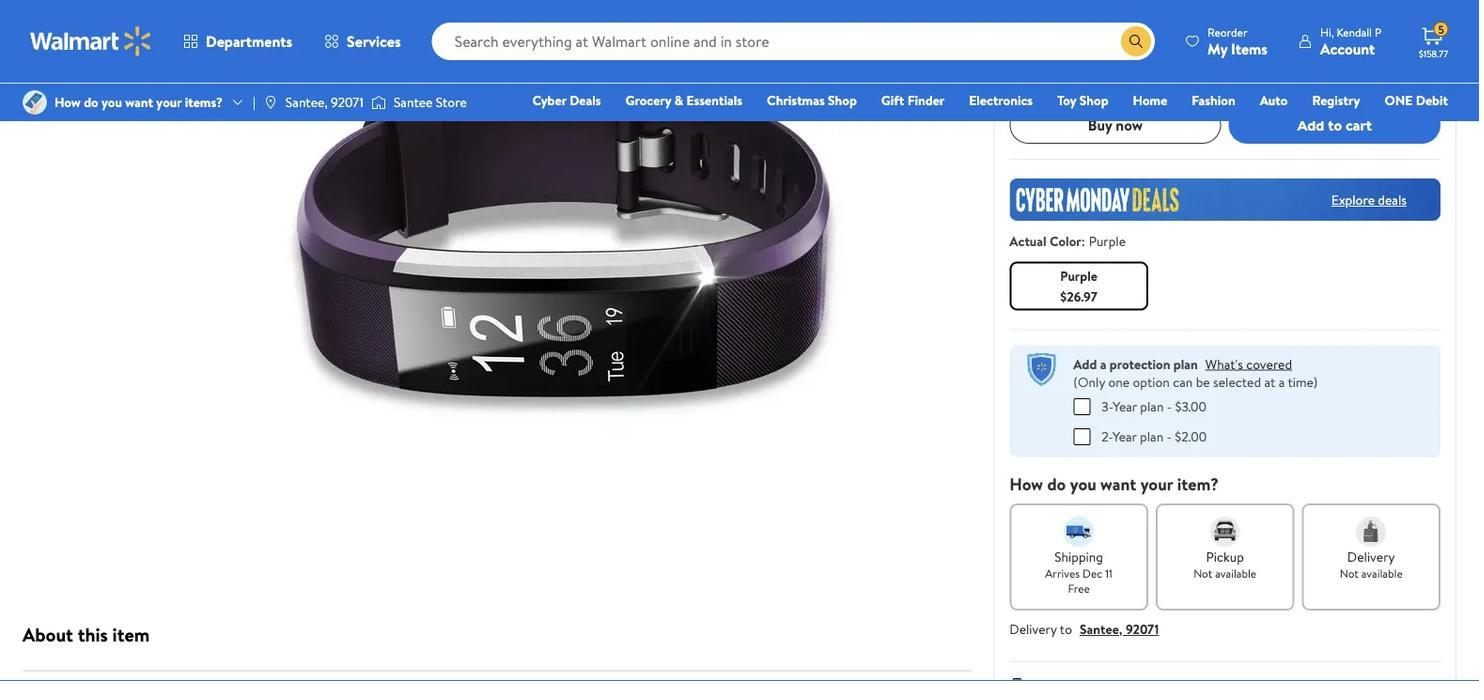 Task type: vqa. For each thing, say whether or not it's contained in the screenshot.
the right To
yes



Task type: locate. For each thing, give the bounding box(es) containing it.
your left item?
[[1141, 473, 1173, 496]]

shop inside christmas shop link
[[828, 91, 857, 109]]

1 available from the left
[[1215, 565, 1257, 581]]

- for $2.00
[[1167, 428, 1172, 446]]

add left one
[[1074, 355, 1097, 373]]

0 vertical spatial do
[[84, 93, 98, 111]]

how do you want your items?
[[55, 93, 223, 111]]

santee, down free in the bottom right of the page
[[1080, 620, 1123, 639]]

 image for santee, 92071
[[263, 95, 278, 110]]

actual color : purple
[[1010, 232, 1126, 250]]

2 year from the top
[[1113, 428, 1137, 446]]

your left items?
[[156, 93, 182, 111]]

cyber
[[532, 91, 566, 109]]

explore deals
[[1331, 191, 1407, 209]]

your
[[156, 93, 182, 111], [1141, 473, 1173, 496]]

pickup not available
[[1194, 548, 1257, 581]]

plan down option
[[1140, 398, 1164, 416]]

1 horizontal spatial shop
[[1080, 91, 1109, 109]]

Search search field
[[432, 23, 1155, 60]]

you down '2-year plan - $2.00' option
[[1070, 473, 1096, 496]]

1 horizontal spatial delivery
[[1347, 548, 1395, 566]]

shop for toy shop
[[1080, 91, 1109, 109]]

plan down 3-year plan - $3.00
[[1140, 428, 1164, 446]]

0 horizontal spatial how
[[55, 93, 81, 111]]

finder
[[907, 91, 945, 109]]

1 vertical spatial -
[[1167, 428, 1172, 446]]

$26.97 inside purple $26.97
[[1060, 287, 1098, 305]]

0 horizontal spatial want
[[125, 93, 153, 111]]

0 vertical spatial your
[[156, 93, 182, 111]]

92071
[[331, 93, 364, 111], [1126, 620, 1159, 639]]

a right at
[[1279, 373, 1285, 391]]

to down free in the bottom right of the page
[[1060, 620, 1072, 639]]

plan for $2.00
[[1140, 428, 1164, 446]]

your for item?
[[1141, 473, 1173, 496]]

0 horizontal spatial available
[[1215, 565, 1257, 581]]

purple right :
[[1089, 232, 1126, 250]]

want
[[125, 93, 153, 111], [1101, 473, 1136, 496]]

price when purchased online
[[1010, 72, 1148, 88]]

color
[[1050, 232, 1081, 250]]

walmart image
[[30, 26, 152, 56]]

$158.77
[[1419, 47, 1448, 60]]

year down 3-
[[1113, 428, 1137, 446]]

toy
[[1057, 91, 1076, 109]]

1 vertical spatial add
[[1074, 355, 1097, 373]]

0 horizontal spatial  image
[[263, 95, 278, 110]]

available
[[1215, 565, 1257, 581], [1361, 565, 1403, 581]]

0 horizontal spatial to
[[1060, 620, 1072, 639]]

your for items?
[[156, 93, 182, 111]]

1 horizontal spatial how
[[1010, 473, 1043, 496]]

1 vertical spatial santee,
[[1080, 620, 1123, 639]]

services
[[347, 31, 401, 52]]

plan for $3.00
[[1140, 398, 1164, 416]]

1 vertical spatial plan
[[1140, 398, 1164, 416]]

delivery down intent image for delivery
[[1347, 548, 1395, 566]]

do for how do you want your item?
[[1047, 473, 1066, 496]]

1 vertical spatial do
[[1047, 473, 1066, 496]]

available down "intent image for pickup"
[[1215, 565, 1257, 581]]

do
[[84, 93, 98, 111], [1047, 473, 1066, 496]]

0 vertical spatial you
[[102, 93, 122, 111]]

0 horizontal spatial not
[[1194, 565, 1213, 581]]

pickup
[[1206, 548, 1244, 566]]

about
[[23, 621, 73, 647]]

cart
[[1346, 114, 1372, 135]]

add to cart
[[1298, 114, 1372, 135]]

0 vertical spatial how
[[55, 93, 81, 111]]

to left cart
[[1328, 114, 1342, 135]]

1 year from the top
[[1113, 398, 1137, 416]]

shipping
[[1055, 548, 1103, 566]]

-
[[1167, 398, 1172, 416], [1167, 428, 1172, 446]]

shop right the christmas
[[828, 91, 857, 109]]

1 horizontal spatial available
[[1361, 565, 1403, 581]]

1 vertical spatial you
[[1070, 473, 1096, 496]]

1 horizontal spatial a
[[1279, 373, 1285, 391]]

0 horizontal spatial santee,
[[286, 93, 328, 111]]

hi, kendall p account
[[1320, 24, 1381, 59]]

reorder my items
[[1208, 24, 1268, 59]]

a left one
[[1100, 355, 1107, 373]]

santee,
[[286, 93, 328, 111], [1080, 620, 1123, 639]]

0 horizontal spatial 92071
[[331, 93, 364, 111]]

to for delivery
[[1060, 620, 1072, 639]]

1 - from the top
[[1167, 398, 1172, 416]]

christmas shop link
[[758, 90, 865, 110]]

0 vertical spatial to
[[1328, 114, 1342, 135]]

cyber monday deals image
[[1010, 179, 1441, 221]]

0 vertical spatial add
[[1298, 114, 1324, 135]]

0 horizontal spatial do
[[84, 93, 98, 111]]

0 horizontal spatial you
[[102, 93, 122, 111]]

1 horizontal spatial want
[[1101, 473, 1136, 496]]

3-
[[1102, 398, 1113, 416]]

purple $26.97
[[1060, 266, 1098, 305]]

 image left santee
[[371, 93, 386, 112]]

purple down :
[[1060, 266, 1098, 285]]

santee store
[[394, 93, 467, 111]]

cyber deals link
[[524, 90, 610, 110]]

1 horizontal spatial  image
[[371, 93, 386, 112]]

add inside add a protection plan what's covered (only one option can be selected at a time)
[[1074, 355, 1097, 373]]

when
[[1037, 72, 1063, 88]]

1 vertical spatial $26.97
[[1060, 287, 1098, 305]]

add for add a protection plan what's covered (only one option can be selected at a time)
[[1074, 355, 1097, 373]]

walmart+
[[1392, 117, 1448, 136]]

my
[[1208, 38, 1228, 59]]

2 available from the left
[[1361, 565, 1403, 581]]

2 not from the left
[[1340, 565, 1359, 581]]

shop down purchased
[[1080, 91, 1109, 109]]

a
[[1100, 355, 1107, 373], [1279, 373, 1285, 391]]

0 vertical spatial want
[[125, 93, 153, 111]]

 image
[[23, 90, 47, 115]]

1 shop from the left
[[828, 91, 857, 109]]

intent image for delivery image
[[1356, 517, 1386, 547]]

wpp logo image
[[1025, 353, 1058, 387]]

add down registry
[[1298, 114, 1324, 135]]

shop inside toy shop link
[[1080, 91, 1109, 109]]

arrives
[[1045, 565, 1080, 581]]

plan inside add a protection plan what's covered (only one option can be selected at a time)
[[1174, 355, 1198, 373]]

hi,
[[1320, 24, 1334, 40]]

1 vertical spatial your
[[1141, 473, 1173, 496]]

want down the 2- on the right bottom
[[1101, 473, 1136, 496]]

delivery inside "delivery not available"
[[1347, 548, 1395, 566]]

search icon image
[[1129, 34, 1144, 49]]

delivery down arrives
[[1010, 620, 1057, 639]]

buy now
[[1088, 114, 1143, 135]]

this
[[78, 621, 108, 647]]

year for 3-
[[1113, 398, 1137, 416]]

1 vertical spatial how
[[1010, 473, 1043, 496]]

add for add to cart
[[1298, 114, 1324, 135]]

protection
[[1110, 355, 1170, 373]]

available down intent image for delivery
[[1361, 565, 1403, 581]]

$26.97 up when
[[1010, 31, 1084, 67]]

2 - from the top
[[1167, 428, 1172, 446]]

2 shop from the left
[[1080, 91, 1109, 109]]

year down one
[[1113, 398, 1137, 416]]

want for items?
[[125, 93, 153, 111]]

not down "intent image for pickup"
[[1194, 565, 1213, 581]]

0 horizontal spatial add
[[1074, 355, 1097, 373]]

1 vertical spatial to
[[1060, 620, 1072, 639]]

want left items?
[[125, 93, 153, 111]]

add
[[1298, 114, 1324, 135], [1074, 355, 1097, 373]]

1 vertical spatial purple
[[1060, 266, 1098, 285]]

you down walmart image
[[102, 93, 122, 111]]

time)
[[1288, 373, 1318, 391]]

0 horizontal spatial your
[[156, 93, 182, 111]]

to
[[1328, 114, 1342, 135], [1060, 620, 1072, 639]]

0 vertical spatial year
[[1113, 398, 1137, 416]]

id115 plus hr smart wristband sleep monitor call message reminder heart rate - image 1 of 1 image
[[32, 0, 142, 67]]

add inside add to cart button
[[1298, 114, 1324, 135]]

2 vertical spatial plan
[[1140, 428, 1164, 446]]

$26.97
[[1010, 31, 1084, 67], [1060, 287, 1098, 305]]

not for pickup
[[1194, 565, 1213, 581]]

gift
[[881, 91, 904, 109]]

dec
[[1083, 565, 1103, 581]]

not inside pickup not available
[[1194, 565, 1213, 581]]

 image
[[371, 93, 386, 112], [263, 95, 278, 110]]

1 horizontal spatial not
[[1340, 565, 1359, 581]]

departments
[[206, 31, 292, 52]]

plan left what's
[[1174, 355, 1198, 373]]

1 vertical spatial 92071
[[1126, 620, 1159, 639]]

one
[[1385, 91, 1413, 109]]

0 vertical spatial -
[[1167, 398, 1172, 416]]

home
[[1133, 91, 1167, 109]]

do up the 'intent image for shipping'
[[1047, 473, 1066, 496]]

|
[[253, 93, 255, 111]]

 image for santee store
[[371, 93, 386, 112]]

debit
[[1416, 91, 1448, 109]]

actual color list
[[1006, 258, 1444, 314]]

account
[[1320, 38, 1375, 59]]

electronics link
[[961, 90, 1041, 110]]

1 horizontal spatial your
[[1141, 473, 1173, 496]]

 image right |
[[263, 95, 278, 110]]

actual
[[1010, 232, 1047, 250]]

available inside "delivery not available"
[[1361, 565, 1403, 581]]

0 vertical spatial purple
[[1089, 232, 1126, 250]]

1 vertical spatial want
[[1101, 473, 1136, 496]]

santee, right |
[[286, 93, 328, 111]]

one debit walmart+
[[1385, 91, 1448, 136]]

3-year plan - $3.00
[[1102, 398, 1207, 416]]

santee, 92071 button
[[1080, 620, 1159, 639]]

1 horizontal spatial to
[[1328, 114, 1342, 135]]

not down intent image for delivery
[[1340, 565, 1359, 581]]

2-year plan - $2.00
[[1102, 428, 1207, 446]]

0 vertical spatial plan
[[1174, 355, 1198, 373]]

do down walmart image
[[84, 93, 98, 111]]

- left $3.00
[[1167, 398, 1172, 416]]

0 horizontal spatial shop
[[828, 91, 857, 109]]

3-Year plan - $3.00 checkbox
[[1074, 398, 1090, 415]]

santee, 92071
[[286, 93, 364, 111]]

how do you want your item?
[[1010, 473, 1219, 496]]

to for add
[[1328, 114, 1342, 135]]

1 horizontal spatial do
[[1047, 473, 1066, 496]]

to inside button
[[1328, 114, 1342, 135]]

electronics
[[969, 91, 1033, 109]]

you for how do you want your item?
[[1070, 473, 1096, 496]]

- left $2.00
[[1167, 428, 1172, 446]]

2-
[[1102, 428, 1113, 446]]

$26.97 down :
[[1060, 287, 1098, 305]]

1 horizontal spatial add
[[1298, 114, 1324, 135]]

available inside pickup not available
[[1215, 565, 1257, 581]]

1 not from the left
[[1194, 565, 1213, 581]]

1 vertical spatial year
[[1113, 428, 1137, 446]]

you
[[102, 93, 122, 111], [1070, 473, 1096, 496]]

shop
[[828, 91, 857, 109], [1080, 91, 1109, 109]]

1 horizontal spatial you
[[1070, 473, 1096, 496]]

legal information image
[[1152, 72, 1167, 87]]

delivery
[[1347, 548, 1395, 566], [1010, 620, 1057, 639]]

0 vertical spatial delivery
[[1347, 548, 1395, 566]]

1 vertical spatial delivery
[[1010, 620, 1057, 639]]

now
[[1116, 114, 1143, 135]]

price
[[1010, 72, 1035, 88]]

not inside "delivery not available"
[[1340, 565, 1359, 581]]

0 horizontal spatial delivery
[[1010, 620, 1057, 639]]



Task type: describe. For each thing, give the bounding box(es) containing it.
gift finder
[[881, 91, 945, 109]]

shipping arrives dec 11 free
[[1045, 548, 1113, 596]]

deals
[[1378, 191, 1407, 209]]

you for how do you want your items?
[[102, 93, 122, 111]]

1 horizontal spatial santee,
[[1080, 620, 1123, 639]]

grocery & essentials
[[625, 91, 742, 109]]

$2.00
[[1175, 428, 1207, 446]]

available for delivery
[[1361, 565, 1403, 581]]

shop for christmas shop
[[828, 91, 857, 109]]

p
[[1375, 24, 1381, 40]]

0 vertical spatial santee,
[[286, 93, 328, 111]]

purple inside actual color list
[[1060, 266, 1098, 285]]

selected
[[1213, 373, 1261, 391]]

at
[[1264, 373, 1276, 391]]

items?
[[185, 93, 223, 111]]

purchased
[[1066, 72, 1116, 88]]

Walmart Site-Wide search field
[[432, 23, 1155, 60]]

(only
[[1074, 373, 1105, 391]]

one debit link
[[1376, 90, 1457, 110]]

add a protection plan what's covered (only one option can be selected at a time)
[[1074, 355, 1318, 391]]

available for pickup
[[1215, 565, 1257, 581]]

santee
[[394, 93, 433, 111]]

services button
[[308, 19, 417, 64]]

intent image for pickup image
[[1210, 517, 1240, 547]]

0 vertical spatial 92071
[[331, 93, 364, 111]]

0 horizontal spatial a
[[1100, 355, 1107, 373]]

about this item
[[23, 621, 150, 647]]

1 horizontal spatial 92071
[[1126, 620, 1159, 639]]

buy now button
[[1010, 106, 1221, 144]]

what's covered button
[[1205, 355, 1292, 373]]

gift finder link
[[873, 90, 953, 110]]

explore
[[1331, 191, 1375, 209]]

toy shop
[[1057, 91, 1109, 109]]

fashion link
[[1183, 90, 1244, 110]]

2-Year plan - $2.00 checkbox
[[1074, 429, 1090, 445]]

item?
[[1177, 473, 1219, 496]]

registry link
[[1304, 90, 1369, 110]]

intent image for shipping image
[[1064, 517, 1094, 547]]

home link
[[1124, 90, 1176, 110]]

item
[[112, 621, 150, 647]]

deals
[[570, 91, 601, 109]]

fashion
[[1192, 91, 1235, 109]]

cyber deals
[[532, 91, 601, 109]]

not for delivery
[[1340, 565, 1359, 581]]

&
[[674, 91, 683, 109]]

departments button
[[167, 19, 308, 64]]

how for how do you want your items?
[[55, 93, 81, 111]]

how for how do you want your item?
[[1010, 473, 1043, 496]]

can
[[1173, 373, 1193, 391]]

add to cart button
[[1229, 106, 1441, 144]]

0 vertical spatial $26.97
[[1010, 31, 1084, 67]]

covered
[[1246, 355, 1292, 373]]

online
[[1119, 72, 1148, 88]]

:
[[1081, 232, 1085, 250]]

$3.00
[[1175, 398, 1207, 416]]

store
[[436, 93, 467, 111]]

want for item?
[[1101, 473, 1136, 496]]

delivery for not
[[1347, 548, 1395, 566]]

do for how do you want your items?
[[84, 93, 98, 111]]

kendall
[[1337, 24, 1372, 40]]

walmart+ link
[[1384, 117, 1457, 137]]

auto link
[[1251, 90, 1296, 110]]

option
[[1133, 373, 1170, 391]]

buy
[[1088, 114, 1112, 135]]

one
[[1108, 373, 1130, 391]]

delivery not available
[[1340, 548, 1403, 581]]

grocery & essentials link
[[617, 90, 751, 110]]

christmas
[[767, 91, 825, 109]]

registry
[[1312, 91, 1360, 109]]

11
[[1105, 565, 1113, 581]]

grocery
[[625, 91, 671, 109]]

id115 plus hr smart wristband sleep monitor call message reminder heart rate image
[[259, 0, 860, 511]]

what's
[[1205, 355, 1243, 373]]

- for $3.00
[[1167, 398, 1172, 416]]

be
[[1196, 373, 1210, 391]]

delivery for to
[[1010, 620, 1057, 639]]

items
[[1231, 38, 1268, 59]]

toy shop link
[[1049, 90, 1117, 110]]

delivery to santee, 92071
[[1010, 620, 1159, 639]]

reorder
[[1208, 24, 1248, 40]]

year for 2-
[[1113, 428, 1137, 446]]

free
[[1068, 580, 1090, 596]]

5
[[1438, 21, 1444, 37]]

auto
[[1260, 91, 1288, 109]]

essentials
[[687, 91, 742, 109]]



